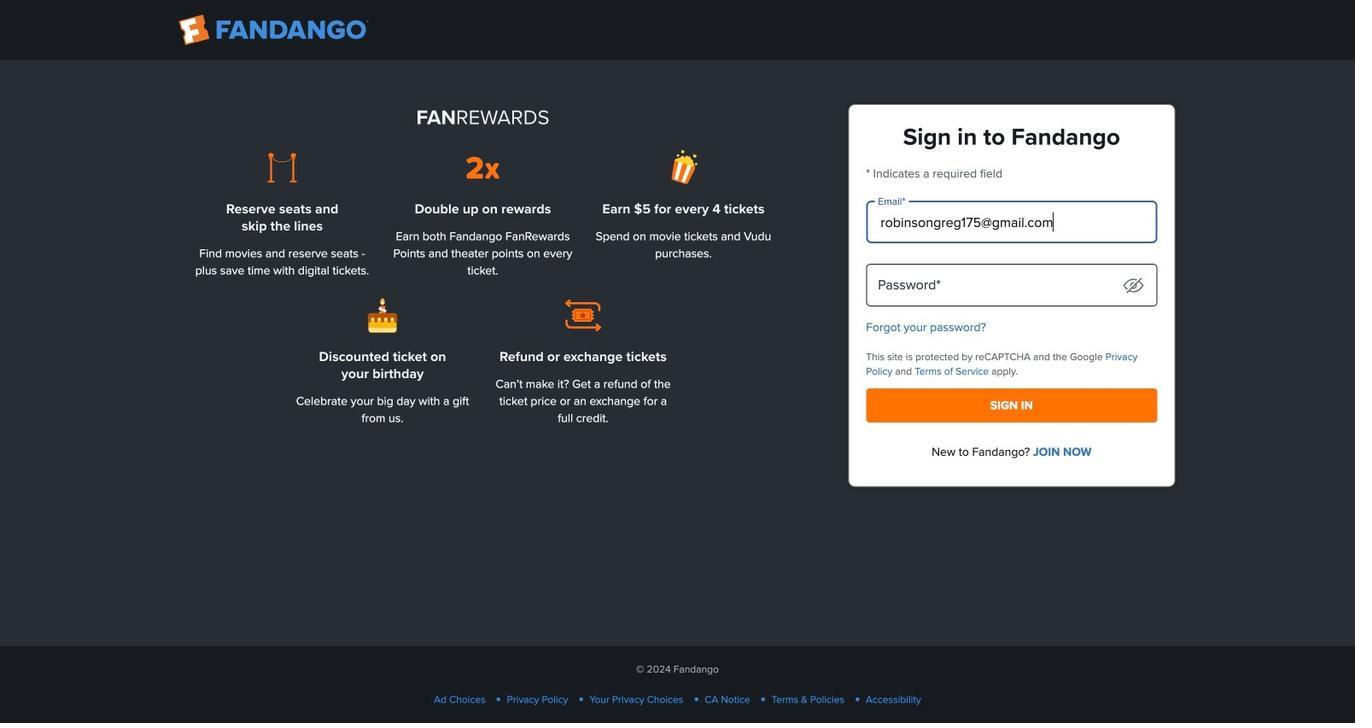 Task type: locate. For each thing, give the bounding box(es) containing it.
  password field
[[866, 264, 1157, 307]]

None submit
[[866, 389, 1157, 423]]

fandango home image
[[179, 15, 368, 45]]

password hide image
[[1123, 278, 1144, 293]]

  text field
[[866, 201, 1157, 243]]



Task type: vqa. For each thing, say whether or not it's contained in the screenshot.
submit
yes



